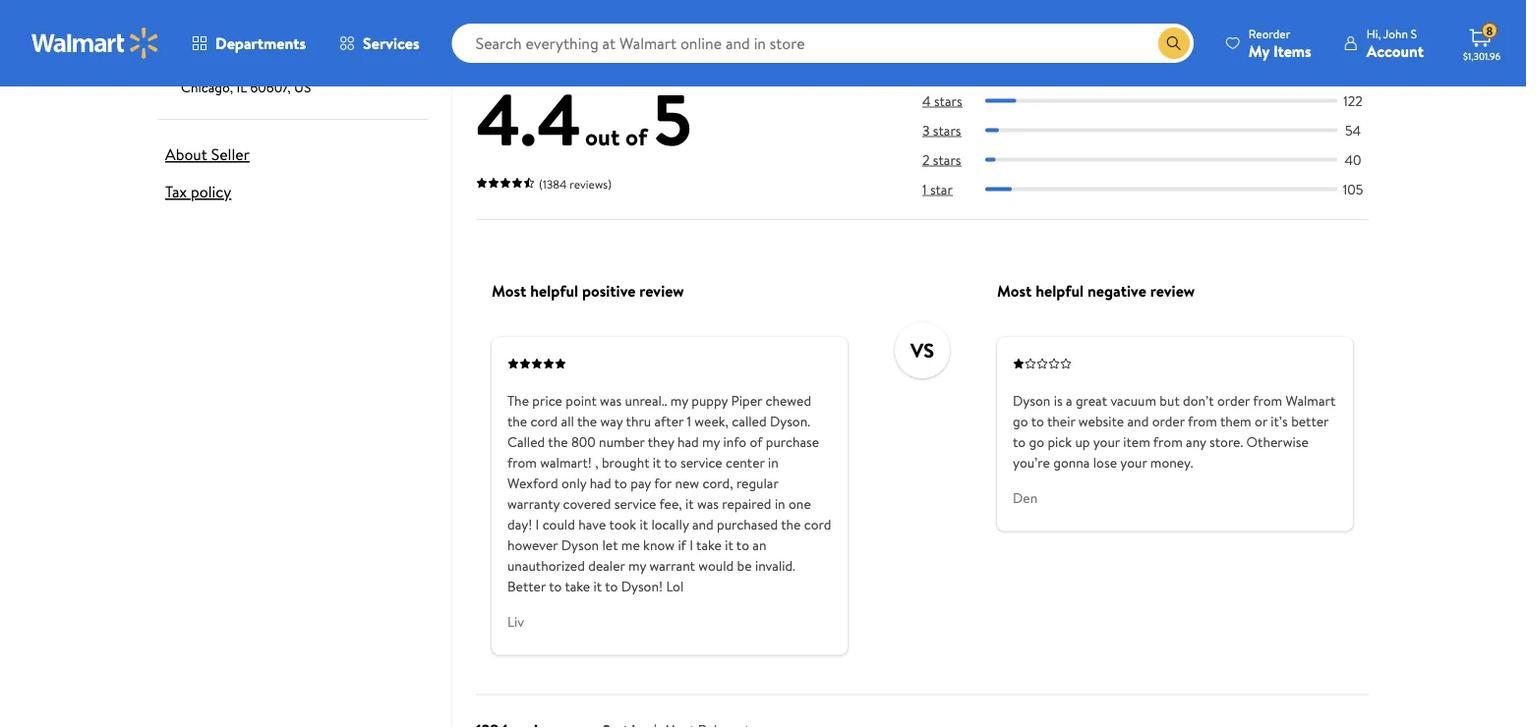 Task type: describe. For each thing, give the bounding box(es) containing it.
walmart!
[[540, 453, 592, 472]]

items
[[1274, 40, 1312, 61]]

lose
[[1093, 453, 1117, 472]]

vacuum
[[1111, 391, 1157, 410]]

$1,301.96
[[1464, 49, 1501, 62]]

called
[[508, 432, 545, 452]]

0 vertical spatial service
[[681, 453, 723, 472]]

(1384 reviews)
[[539, 176, 612, 193]]

, inside the price point was unreal.. my puppy piper chewed the cord all the way thru after 1 week, called dyson. called the 800 number they had my info of purchase from walmart! ,  brought it  to service center in wexford  only had to pay for new cord, regular warranty covered service fee, it was repaired in one day!  i could have took it locally and purchased the cord however dyson let me know if i take it to an unauthorized dealer my warrant would be invalid. better to take it to dyson! lol
[[595, 453, 599, 472]]

stars for 2 stars
[[933, 150, 961, 169]]

stars for 5 stars
[[933, 61, 962, 81]]

chicago,
[[181, 77, 233, 96]]

about
[[165, 144, 207, 165]]

the down one
[[781, 515, 801, 534]]

0 vertical spatial cord
[[531, 412, 558, 431]]

reviews
[[524, 6, 581, 30]]

let
[[602, 536, 618, 555]]

most for most helpful positive review
[[492, 280, 527, 302]]

the up walmart!
[[548, 432, 568, 452]]

after
[[655, 412, 684, 431]]

walmart image
[[31, 28, 159, 59]]

gonna
[[1054, 453, 1090, 472]]

piper
[[731, 391, 762, 410]]

it down they
[[653, 453, 661, 472]]

0 vertical spatial order
[[1218, 391, 1250, 410]]

(1384
[[539, 176, 567, 193]]

covered
[[563, 494, 611, 514]]

vs
[[911, 337, 934, 364]]

(1384 reviews) link
[[476, 172, 612, 194]]

0 horizontal spatial seller
[[211, 144, 250, 165]]

an
[[753, 536, 767, 555]]

reviews)
[[570, 176, 612, 193]]

is
[[1054, 391, 1063, 410]]

new
[[675, 474, 700, 493]]

brought
[[602, 453, 650, 472]]

positive
[[582, 280, 636, 302]]

1 vertical spatial your
[[1121, 453, 1147, 472]]

otherwise
[[1247, 432, 1309, 452]]

to down dealer
[[605, 577, 618, 596]]

progress bar for 122
[[986, 99, 1338, 103]]

review for most helpful positive review
[[640, 280, 684, 302]]

number
[[599, 432, 645, 452]]

only
[[562, 474, 587, 493]]

could
[[543, 515, 575, 534]]

hi,
[[1367, 25, 1381, 42]]

tax
[[165, 181, 187, 203]]

the price point was unreal.. my puppy piper chewed the cord all the way thru after 1 week, called dyson. called the 800 number they had my info of purchase from walmart! ,  brought it  to service center in wexford  only had to pay for new cord, regular warranty covered service fee, it was repaired in one day!  i could have took it locally and purchased the cord however dyson let me know if i take it to an unauthorized dealer my warrant would be invalid. better to take it to dyson! lol
[[508, 391, 832, 596]]

1 horizontal spatial 1
[[923, 179, 927, 199]]

4.4 out of 5
[[476, 69, 692, 168]]

1 vertical spatial cord
[[804, 515, 832, 534]]

to up for
[[664, 453, 677, 472]]

thru
[[626, 412, 651, 431]]

1 horizontal spatial i
[[690, 536, 693, 555]]

liv
[[508, 613, 524, 632]]

1063
[[1339, 61, 1367, 81]]

purchase
[[766, 432, 819, 452]]

0 horizontal spatial 5
[[653, 69, 692, 168]]

0 horizontal spatial my
[[628, 556, 646, 576]]

progress bar for 105
[[986, 187, 1338, 191]]

reorder my items
[[1249, 25, 1312, 61]]

1 horizontal spatial my
[[671, 391, 688, 410]]

helpful for negative
[[1036, 280, 1084, 302]]

policy
[[191, 181, 231, 203]]

way
[[601, 412, 623, 431]]

hi, john s account
[[1367, 25, 1424, 61]]

from inside the price point was unreal.. my puppy piper chewed the cord all the way thru after 1 week, called dyson. called the 800 number they had my info of purchase from walmart! ,  brought it  to service center in wexford  only had to pay for new cord, regular warranty covered service fee, it was repaired in one day!  i could have took it locally and purchased the cord however dyson let me know if i take it to an unauthorized dealer my warrant would be invalid. better to take it to dyson! lol
[[508, 453, 537, 472]]

cord,
[[703, 474, 733, 493]]

most for most helpful negative review
[[997, 280, 1032, 302]]

departments
[[215, 32, 306, 54]]

dyson.
[[770, 412, 810, 431]]

1330 w fulton ave suite 500 chicago, il 60607 , us
[[181, 43, 311, 96]]

day!
[[508, 515, 532, 534]]

1 vertical spatial my
[[702, 432, 720, 452]]

to left an at the bottom of page
[[737, 536, 749, 555]]

star
[[930, 179, 953, 199]]

unauthorized
[[508, 556, 585, 576]]

up
[[1075, 432, 1090, 452]]

their
[[1047, 412, 1075, 431]]

week,
[[695, 412, 729, 431]]

suite
[[181, 60, 211, 79]]

40
[[1345, 150, 1362, 169]]

about seller
[[165, 144, 250, 165]]

and inside the price point was unreal.. my puppy piper chewed the cord all the way thru after 1 week, called dyson. called the 800 number they had my info of purchase from walmart! ,  brought it  to service center in wexford  only had to pay for new cord, regular warranty covered service fee, it was repaired in one day!  i could have took it locally and purchased the cord however dyson let me know if i take it to an unauthorized dealer my warrant would be invalid. better to take it to dyson! lol
[[692, 515, 714, 534]]

wexford
[[508, 474, 558, 493]]

account
[[1367, 40, 1424, 61]]

Search search field
[[452, 24, 1194, 63]]

800
[[571, 432, 596, 452]]

ave
[[269, 43, 291, 62]]

0 vertical spatial in
[[768, 453, 779, 472]]

my
[[1249, 40, 1270, 61]]

a
[[1066, 391, 1073, 410]]

us
[[294, 77, 311, 96]]

better
[[1292, 412, 1329, 431]]

54
[[1345, 120, 1361, 140]]

money.
[[1151, 453, 1193, 472]]

the down the
[[508, 412, 527, 431]]

dyson inside dyson is a great vacuum but don't order from walmart go to their website and order from them or it's better to go pick up your item from any store. otherwise you're gonna lose your money.
[[1013, 391, 1051, 410]]

2
[[923, 150, 930, 169]]

warrant
[[650, 556, 695, 576]]

it right took
[[640, 515, 648, 534]]

1 inside the price point was unreal.. my puppy piper chewed the cord all the way thru after 1 week, called dyson. called the 800 number they had my info of purchase from walmart! ,  brought it  to service center in wexford  only had to pay for new cord, regular warranty covered service fee, it was repaired in one day!  i could have took it locally and purchased the cord however dyson let me know if i take it to an unauthorized dealer my warrant would be invalid. better to take it to dyson! lol
[[687, 412, 691, 431]]

2 stars
[[923, 150, 961, 169]]

4.4
[[476, 69, 581, 168]]

unreal..
[[625, 391, 667, 410]]

john
[[1384, 25, 1408, 42]]

chewed
[[766, 391, 812, 410]]

called
[[732, 412, 767, 431]]

w
[[212, 43, 224, 62]]



Task type: vqa. For each thing, say whether or not it's contained in the screenshot.
Match inside the Option Group
no



Task type: locate. For each thing, give the bounding box(es) containing it.
review for most helpful negative review
[[1150, 280, 1195, 302]]

it's
[[1271, 412, 1288, 431]]

, inside 1330 w fulton ave suite 500 chicago, il 60607 , us
[[287, 77, 291, 96]]

i right day!
[[536, 515, 539, 534]]

5 stars
[[923, 61, 962, 81]]

0 horizontal spatial your
[[1093, 432, 1120, 452]]

1 horizontal spatial most
[[997, 280, 1032, 302]]

have
[[579, 515, 606, 534]]

1 vertical spatial dyson
[[561, 536, 599, 555]]

0 horizontal spatial helpful
[[530, 280, 578, 302]]

the right all
[[577, 412, 597, 431]]

go
[[1013, 412, 1028, 431], [1029, 432, 1045, 452]]

progress bar
[[986, 99, 1338, 103], [986, 128, 1338, 132], [986, 158, 1338, 162], [986, 187, 1338, 191]]

dyson
[[1013, 391, 1051, 410], [561, 536, 599, 555]]

1 vertical spatial was
[[697, 494, 719, 514]]

2 helpful from the left
[[1036, 280, 1084, 302]]

dyson left is
[[1013, 391, 1051, 410]]

dyson is a great vacuum but don't order from walmart go to their website and order from them or it's better to go pick up your item from any store. otherwise you're gonna lose your money.
[[1013, 391, 1336, 472]]

of right out
[[626, 120, 648, 153]]

1 vertical spatial i
[[690, 536, 693, 555]]

1 horizontal spatial cord
[[804, 515, 832, 534]]

from up or on the right of page
[[1253, 391, 1283, 410]]

dealer
[[588, 556, 625, 576]]

was down the "cord,"
[[697, 494, 719, 514]]

be
[[737, 556, 752, 576]]

2 most from the left
[[997, 280, 1032, 302]]

seller
[[476, 6, 519, 30], [211, 144, 250, 165]]

pick
[[1048, 432, 1072, 452]]

1 horizontal spatial ,
[[595, 453, 599, 472]]

lol
[[666, 577, 684, 596]]

0 vertical spatial and
[[1128, 412, 1149, 431]]

1 horizontal spatial was
[[697, 494, 719, 514]]

1 horizontal spatial of
[[750, 432, 763, 452]]

fulton
[[227, 43, 265, 62]]

locally
[[651, 515, 689, 534]]

stars for 3 stars
[[933, 120, 961, 140]]

0 vertical spatial had
[[678, 432, 699, 452]]

s
[[1411, 25, 1417, 42]]

for
[[654, 474, 672, 493]]

2 horizontal spatial my
[[702, 432, 720, 452]]

tax policy
[[165, 181, 231, 203]]

3 progress bar from the top
[[986, 158, 1338, 162]]

0 vertical spatial i
[[536, 515, 539, 534]]

8
[[1487, 22, 1493, 39]]

2 vertical spatial my
[[628, 556, 646, 576]]

me
[[621, 536, 640, 555]]

my down the week,
[[702, 432, 720, 452]]

cord down one
[[804, 515, 832, 534]]

they
[[648, 432, 674, 452]]

departments button
[[175, 20, 323, 67]]

invalid.
[[755, 556, 796, 576]]

0 horizontal spatial most
[[492, 280, 527, 302]]

seller up policy
[[211, 144, 250, 165]]

was up way
[[600, 391, 622, 410]]

it down dealer
[[594, 577, 602, 596]]

regular
[[737, 474, 779, 493]]

in up the regular
[[768, 453, 779, 472]]

1 horizontal spatial go
[[1029, 432, 1045, 452]]

2 review from the left
[[1150, 280, 1195, 302]]

1 vertical spatial and
[[692, 515, 714, 534]]

0 horizontal spatial dyson
[[561, 536, 599, 555]]

review right negative
[[1150, 280, 1195, 302]]

stars right 4
[[934, 91, 962, 110]]

go left their
[[1013, 412, 1028, 431]]

1 vertical spatial in
[[775, 494, 786, 514]]

to down 'unauthorized'
[[549, 577, 562, 596]]

from up money. on the bottom
[[1154, 432, 1183, 452]]

and up the item
[[1128, 412, 1149, 431]]

1 horizontal spatial helpful
[[1036, 280, 1084, 302]]

take up would
[[696, 536, 722, 555]]

1 left 'star'
[[923, 179, 927, 199]]

and inside dyson is a great vacuum but don't order from walmart go to their website and order from them or it's better to go pick up your item from any store. otherwise you're gonna lose your money.
[[1128, 412, 1149, 431]]

Walmart Site-Wide search field
[[452, 24, 1194, 63]]

0 horizontal spatial order
[[1152, 412, 1185, 431]]

had up covered
[[590, 474, 611, 493]]

0 horizontal spatial had
[[590, 474, 611, 493]]

0 vertical spatial take
[[696, 536, 722, 555]]

great
[[1076, 391, 1108, 410]]

0 vertical spatial 1
[[923, 179, 927, 199]]

stars up 4 stars on the top of the page
[[933, 61, 962, 81]]

1 horizontal spatial review
[[1150, 280, 1195, 302]]

0 horizontal spatial ,
[[287, 77, 291, 96]]

1 horizontal spatial your
[[1121, 453, 1147, 472]]

0 horizontal spatial cord
[[531, 412, 558, 431]]

price
[[532, 391, 563, 410]]

1 progress bar from the top
[[986, 99, 1338, 103]]

1 vertical spatial go
[[1029, 432, 1045, 452]]

walmart
[[1286, 391, 1336, 410]]

fee,
[[660, 494, 682, 514]]

of inside the price point was unreal.. my puppy piper chewed the cord all the way thru after 1 week, called dyson. called the 800 number they had my info of purchase from walmart! ,  brought it  to service center in wexford  only had to pay for new cord, regular warranty covered service fee, it was repaired in one day!  i could have took it locally and purchased the cord however dyson let me know if i take it to an unauthorized dealer my warrant would be invalid. better to take it to dyson! lol
[[750, 432, 763, 452]]

take down dealer
[[565, 577, 590, 596]]

it right fee,
[[686, 494, 694, 514]]

progress bar for 54
[[986, 128, 1338, 132]]

i right if
[[690, 536, 693, 555]]

service down 'pay'
[[614, 494, 656, 514]]

review right positive
[[640, 280, 684, 302]]

to left their
[[1031, 412, 1044, 431]]

service up 'new'
[[681, 453, 723, 472]]

would
[[699, 556, 734, 576]]

from
[[1253, 391, 1283, 410], [1188, 412, 1217, 431], [1154, 432, 1183, 452], [508, 453, 537, 472]]

cord down price
[[531, 412, 558, 431]]

point
[[566, 391, 597, 410]]

reorder
[[1249, 25, 1291, 42]]

1 horizontal spatial 5
[[923, 61, 930, 81]]

0 horizontal spatial take
[[565, 577, 590, 596]]

to left 'pay'
[[614, 474, 627, 493]]

1 horizontal spatial seller
[[476, 6, 519, 30]]

go up you're
[[1029, 432, 1045, 452]]

105
[[1343, 179, 1364, 199]]

search icon image
[[1166, 35, 1182, 51]]

0 horizontal spatial and
[[692, 515, 714, 534]]

1 horizontal spatial had
[[678, 432, 699, 452]]

0 vertical spatial was
[[600, 391, 622, 410]]

il
[[237, 77, 247, 96]]

service
[[681, 453, 723, 472], [614, 494, 656, 514]]

1 horizontal spatial dyson
[[1013, 391, 1051, 410]]

from down called
[[508, 453, 537, 472]]

0 vertical spatial my
[[671, 391, 688, 410]]

1 star
[[923, 179, 953, 199]]

from down don't
[[1188, 412, 1217, 431]]

your down the item
[[1121, 453, 1147, 472]]

0 horizontal spatial of
[[626, 120, 648, 153]]

0 vertical spatial of
[[626, 120, 648, 153]]

0 horizontal spatial 1
[[687, 412, 691, 431]]

or
[[1255, 412, 1268, 431]]

stars right "2"
[[933, 150, 961, 169]]

in left one
[[775, 494, 786, 514]]

the
[[508, 391, 529, 410]]

dyson!
[[621, 577, 663, 596]]

0 vertical spatial dyson
[[1013, 391, 1051, 410]]

1 horizontal spatial take
[[696, 536, 722, 555]]

my up dyson!
[[628, 556, 646, 576]]

repaired
[[722, 494, 772, 514]]

one
[[789, 494, 811, 514]]

0 vertical spatial go
[[1013, 412, 1028, 431]]

0 vertical spatial your
[[1093, 432, 1120, 452]]

den
[[1013, 489, 1038, 508]]

1 horizontal spatial service
[[681, 453, 723, 472]]

negative
[[1088, 280, 1147, 302]]

0 horizontal spatial service
[[614, 494, 656, 514]]

of inside '4.4 out of 5'
[[626, 120, 648, 153]]

order down but
[[1152, 412, 1185, 431]]

0 horizontal spatial review
[[640, 280, 684, 302]]

but
[[1160, 391, 1180, 410]]

4 progress bar from the top
[[986, 187, 1338, 191]]

2 progress bar from the top
[[986, 128, 1338, 132]]

seller reviews
[[476, 6, 581, 30]]

dyson inside the price point was unreal.. my puppy piper chewed the cord all the way thru after 1 week, called dyson. called the 800 number they had my info of purchase from walmart! ,  brought it  to service center in wexford  only had to pay for new cord, regular warranty covered service fee, it was repaired in one day!  i could have took it locally and purchased the cord however dyson let me know if i take it to an unauthorized dealer my warrant would be invalid. better to take it to dyson! lol
[[561, 536, 599, 555]]

, left us
[[287, 77, 291, 96]]

however
[[508, 536, 558, 555]]

,
[[287, 77, 291, 96], [595, 453, 599, 472]]

purchased
[[717, 515, 778, 534]]

it
[[653, 453, 661, 472], [686, 494, 694, 514], [640, 515, 648, 534], [725, 536, 733, 555], [594, 577, 602, 596]]

helpful for positive
[[530, 280, 578, 302]]

0 horizontal spatial was
[[600, 391, 622, 410]]

most helpful positive review
[[492, 280, 684, 302]]

4 stars
[[923, 91, 962, 110]]

1 most from the left
[[492, 280, 527, 302]]

all
[[561, 412, 574, 431]]

it up would
[[725, 536, 733, 555]]

stars
[[933, 61, 962, 81], [934, 91, 962, 110], [933, 120, 961, 140], [933, 150, 961, 169]]

to up you're
[[1013, 432, 1026, 452]]

1 vertical spatial seller
[[211, 144, 250, 165]]

1 vertical spatial service
[[614, 494, 656, 514]]

5 up 4
[[923, 61, 930, 81]]

your up lose
[[1093, 432, 1120, 452]]

progress bar for 40
[[986, 158, 1338, 162]]

1 vertical spatial order
[[1152, 412, 1185, 431]]

if
[[678, 536, 686, 555]]

5 right out
[[653, 69, 692, 168]]

helpful left positive
[[530, 280, 578, 302]]

center
[[726, 453, 765, 472]]

1 vertical spatial take
[[565, 577, 590, 596]]

0 vertical spatial ,
[[287, 77, 291, 96]]

website
[[1079, 412, 1124, 431]]

0 vertical spatial seller
[[476, 6, 519, 30]]

dyson down 'have'
[[561, 536, 599, 555]]

helpful left negative
[[1036, 280, 1084, 302]]

helpful
[[530, 280, 578, 302], [1036, 280, 1084, 302]]

0 horizontal spatial i
[[536, 515, 539, 534]]

and right locally
[[692, 515, 714, 534]]

stars right 3
[[933, 120, 961, 140]]

5
[[923, 61, 930, 81], [653, 69, 692, 168]]

1 helpful from the left
[[530, 280, 578, 302]]

1 vertical spatial of
[[750, 432, 763, 452]]

info
[[723, 432, 747, 452]]

1 horizontal spatial and
[[1128, 412, 1149, 431]]

better
[[508, 577, 546, 596]]

know
[[643, 536, 675, 555]]

my up after
[[671, 391, 688, 410]]

order up them
[[1218, 391, 1250, 410]]

0 horizontal spatial go
[[1013, 412, 1028, 431]]

1 vertical spatial had
[[590, 474, 611, 493]]

of right "info"
[[750, 432, 763, 452]]

was
[[600, 391, 622, 410], [697, 494, 719, 514]]

1 horizontal spatial order
[[1218, 391, 1250, 410]]

about seller button
[[157, 144, 258, 165]]

you're
[[1013, 453, 1050, 472]]

had right they
[[678, 432, 699, 452]]

to
[[1031, 412, 1044, 431], [1013, 432, 1026, 452], [664, 453, 677, 472], [614, 474, 627, 493], [737, 536, 749, 555], [549, 577, 562, 596], [605, 577, 618, 596]]

4
[[923, 91, 931, 110]]

services
[[363, 32, 420, 54]]

, down 800 at the left bottom of page
[[595, 453, 599, 472]]

1 vertical spatial ,
[[595, 453, 599, 472]]

1 right after
[[687, 412, 691, 431]]

out
[[585, 120, 620, 153]]

1 review from the left
[[640, 280, 684, 302]]

seller left reviews
[[476, 6, 519, 30]]

store.
[[1210, 432, 1243, 452]]

3 stars
[[923, 120, 961, 140]]

took
[[609, 515, 636, 534]]

stars for 4 stars
[[934, 91, 962, 110]]

1 vertical spatial 1
[[687, 412, 691, 431]]



